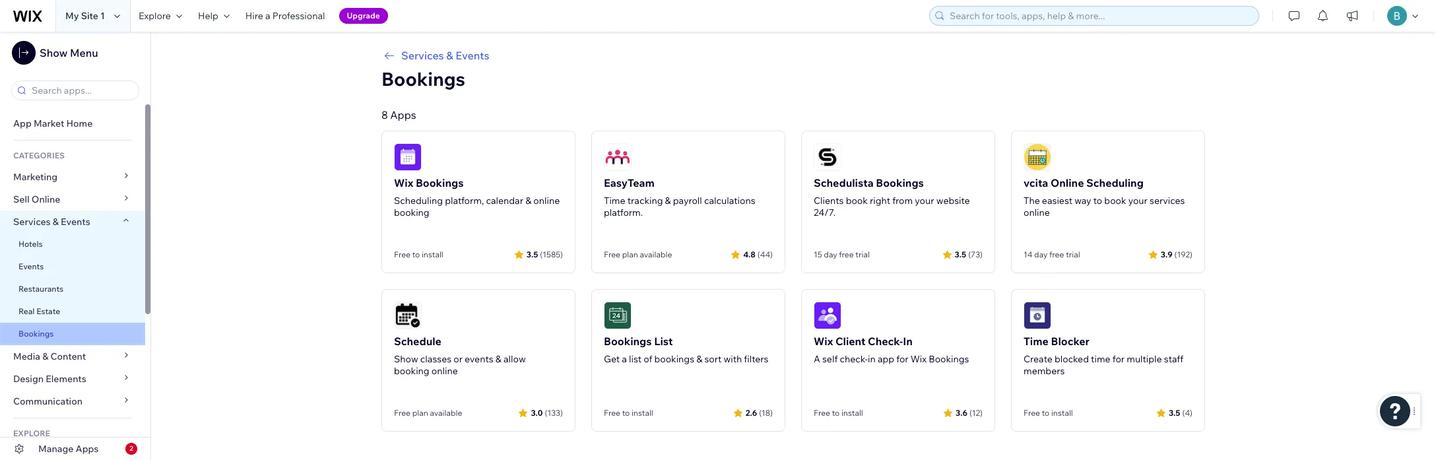 Task type: locate. For each thing, give the bounding box(es) containing it.
time
[[604, 195, 625, 207], [1024, 335, 1049, 348]]

to up schedule logo
[[412, 250, 420, 259]]

for
[[897, 353, 909, 365], [1113, 353, 1125, 365]]

explore
[[13, 428, 50, 438]]

bookings inside wix bookings scheduling platform, calendar & online booking
[[416, 176, 464, 189]]

1 vertical spatial wix
[[814, 335, 833, 348]]

3.9
[[1161, 249, 1173, 259]]

install for check-
[[842, 408, 863, 418]]

day right 14
[[1034, 250, 1048, 259]]

book right way
[[1105, 195, 1126, 207]]

your right from
[[915, 195, 934, 207]]

1 horizontal spatial apps
[[390, 108, 416, 121]]

3.5 left (1585) on the left of the page
[[527, 249, 538, 259]]

1 vertical spatial services
[[13, 216, 51, 228]]

time inside easyteam time tracking & payroll calculations platform.
[[604, 195, 625, 207]]

3.5
[[527, 249, 538, 259], [955, 249, 967, 259], [1169, 408, 1181, 418]]

trial right 14
[[1066, 250, 1080, 259]]

2 horizontal spatial events
[[456, 49, 489, 62]]

4.8 (44)
[[743, 249, 773, 259]]

3.5 for schedulista bookings
[[955, 249, 967, 259]]

install up schedule logo
[[422, 250, 443, 259]]

0 horizontal spatial book
[[846, 195, 868, 207]]

2 horizontal spatial online
[[1024, 207, 1050, 218]]

bookings list logo image
[[604, 302, 632, 329]]

1 vertical spatial time
[[1024, 335, 1049, 348]]

to for time blocker
[[1042, 408, 1050, 418]]

trial right 15
[[856, 250, 870, 259]]

booking inside wix bookings scheduling platform, calendar & online booking
[[394, 207, 429, 218]]

3.5 left (73)
[[955, 249, 967, 259]]

to right way
[[1094, 195, 1102, 207]]

0 horizontal spatial trial
[[856, 250, 870, 259]]

free to install for get
[[604, 408, 653, 418]]

3.5 for wix bookings
[[527, 249, 538, 259]]

install down members
[[1051, 408, 1073, 418]]

0 vertical spatial booking
[[394, 207, 429, 218]]

professional
[[272, 10, 325, 22]]

wix down in
[[911, 353, 927, 365]]

1 your from the left
[[915, 195, 934, 207]]

0 vertical spatial apps
[[390, 108, 416, 121]]

available
[[640, 250, 672, 259], [430, 408, 462, 418]]

booking
[[394, 207, 429, 218], [394, 365, 429, 377]]

free for get
[[604, 408, 620, 418]]

3.5 (73)
[[955, 249, 983, 259]]

2 for from the left
[[1113, 353, 1125, 365]]

free for check-
[[814, 408, 830, 418]]

list
[[654, 335, 673, 348]]

design elements
[[13, 373, 86, 385]]

apps
[[390, 108, 416, 121], [76, 443, 99, 455]]

services inside sidebar element
[[13, 216, 51, 228]]

free
[[394, 250, 411, 259], [604, 250, 620, 259], [394, 408, 411, 418], [604, 408, 620, 418], [814, 408, 830, 418], [1024, 408, 1040, 418]]

1 horizontal spatial free plan available
[[604, 250, 672, 259]]

1 vertical spatial services & events
[[13, 216, 90, 228]]

explore
[[139, 10, 171, 22]]

install for get
[[632, 408, 653, 418]]

0 horizontal spatial apps
[[76, 443, 99, 455]]

booking inside schedule show classes or events & allow booking online
[[394, 365, 429, 377]]

day right 15
[[824, 250, 837, 259]]

day for clients
[[824, 250, 837, 259]]

media & content link
[[0, 345, 145, 368]]

1 vertical spatial online
[[32, 193, 60, 205]]

1 vertical spatial plan
[[412, 408, 428, 418]]

2.6 (18)
[[746, 408, 773, 418]]

online down vcita
[[1024, 207, 1050, 218]]

bookings up list
[[604, 335, 652, 348]]

show menu
[[40, 46, 98, 59]]

apps right manage
[[76, 443, 99, 455]]

to down members
[[1042, 408, 1050, 418]]

2 your from the left
[[1129, 195, 1148, 207]]

0 horizontal spatial show
[[40, 46, 68, 59]]

services up 8 apps
[[401, 49, 444, 62]]

apps right 8
[[390, 108, 416, 121]]

0 vertical spatial show
[[40, 46, 68, 59]]

booking left platform,
[[394, 207, 429, 218]]

0 vertical spatial services & events link
[[382, 48, 1205, 63]]

1 horizontal spatial available
[[640, 250, 672, 259]]

trial for clients
[[856, 250, 870, 259]]

1 for from the left
[[897, 353, 909, 365]]

online inside sell online link
[[32, 193, 60, 205]]

wix down wix bookings logo
[[394, 176, 413, 189]]

a right hire
[[265, 10, 270, 22]]

for right app
[[897, 353, 909, 365]]

1 vertical spatial free plan available
[[394, 408, 462, 418]]

bookings up from
[[876, 176, 924, 189]]

time down easyteam
[[604, 195, 625, 207]]

0 horizontal spatial plan
[[412, 408, 428, 418]]

free to install down members
[[1024, 408, 1073, 418]]

3.0
[[531, 408, 543, 418]]

0 horizontal spatial events
[[18, 261, 44, 271]]

0 vertical spatial wix
[[394, 176, 413, 189]]

free to install up schedule logo
[[394, 250, 443, 259]]

check-
[[868, 335, 903, 348]]

time blocker logo image
[[1024, 302, 1052, 329]]

0 horizontal spatial available
[[430, 408, 462, 418]]

design
[[13, 373, 44, 385]]

2 horizontal spatial 3.5
[[1169, 408, 1181, 418]]

Search apps... field
[[28, 81, 135, 100]]

scheduling up way
[[1087, 176, 1144, 189]]

day
[[824, 250, 837, 259], [1034, 250, 1048, 259]]

your inside vcita online scheduling the easiest way to book your services online
[[1129, 195, 1148, 207]]

plan down platform.
[[622, 250, 638, 259]]

online right calendar
[[534, 195, 560, 207]]

install down the check-
[[842, 408, 863, 418]]

wix for wix client check-in
[[814, 335, 833, 348]]

0 horizontal spatial services & events link
[[0, 211, 145, 233]]

booking for show
[[394, 365, 429, 377]]

1 horizontal spatial trial
[[1066, 250, 1080, 259]]

online
[[534, 195, 560, 207], [1024, 207, 1050, 218], [432, 365, 458, 377]]

1 vertical spatial apps
[[76, 443, 99, 455]]

1 horizontal spatial book
[[1105, 195, 1126, 207]]

14 day free trial
[[1024, 250, 1080, 259]]

& inside schedule show classes or events & allow booking online
[[496, 353, 502, 365]]

3.5 (4)
[[1169, 408, 1193, 418]]

bookings up platform,
[[416, 176, 464, 189]]

0 vertical spatial services & events
[[401, 49, 489, 62]]

menu
[[70, 46, 98, 59]]

1 horizontal spatial services & events link
[[382, 48, 1205, 63]]

apps inside sidebar element
[[76, 443, 99, 455]]

15 day free trial
[[814, 250, 870, 259]]

1 booking from the top
[[394, 207, 429, 218]]

sidebar element
[[0, 32, 151, 460]]

0 vertical spatial free plan available
[[604, 250, 672, 259]]

2 free from the left
[[1050, 250, 1064, 259]]

booking for bookings
[[394, 207, 429, 218]]

apps for manage apps
[[76, 443, 99, 455]]

1 vertical spatial a
[[622, 353, 627, 365]]

1 horizontal spatial online
[[534, 195, 560, 207]]

0 vertical spatial events
[[456, 49, 489, 62]]

easyteam logo image
[[604, 143, 632, 171]]

1 horizontal spatial online
[[1051, 176, 1084, 189]]

0 horizontal spatial online
[[32, 193, 60, 205]]

2 vertical spatial wix
[[911, 353, 927, 365]]

in
[[903, 335, 913, 348]]

online for vcita
[[1051, 176, 1084, 189]]

2 booking from the top
[[394, 365, 429, 377]]

my
[[65, 10, 79, 22]]

0 horizontal spatial services & events
[[13, 216, 90, 228]]

online right sell
[[32, 193, 60, 205]]

0 horizontal spatial online
[[432, 365, 458, 377]]

(192)
[[1175, 249, 1193, 259]]

list
[[629, 353, 642, 365]]

0 horizontal spatial day
[[824, 250, 837, 259]]

0 horizontal spatial for
[[897, 353, 909, 365]]

1 book from the left
[[846, 195, 868, 207]]

for right time
[[1113, 353, 1125, 365]]

1 horizontal spatial your
[[1129, 195, 1148, 207]]

wix bookings scheduling platform, calendar & online booking
[[394, 176, 560, 218]]

elements
[[46, 373, 86, 385]]

free for classes
[[394, 408, 411, 418]]

scheduling for bookings
[[394, 195, 443, 207]]

1 horizontal spatial a
[[622, 353, 627, 365]]

0 horizontal spatial a
[[265, 10, 270, 22]]

2 day from the left
[[1034, 250, 1048, 259]]

free to install down self at the bottom of page
[[814, 408, 863, 418]]

1 vertical spatial scheduling
[[394, 195, 443, 207]]

time blocker create blocked time for multiple staff members
[[1024, 335, 1184, 377]]

3.6 (12)
[[956, 408, 983, 418]]

8
[[382, 108, 388, 121]]

online inside vcita online scheduling the easiest way to book your services online
[[1051, 176, 1084, 189]]

your left services
[[1129, 195, 1148, 207]]

4.8
[[743, 249, 756, 259]]

1 free from the left
[[839, 250, 854, 259]]

vcita online scheduling logo image
[[1024, 143, 1052, 171]]

book down schedulista
[[846, 195, 868, 207]]

install down 'of'
[[632, 408, 653, 418]]

available down platform.
[[640, 250, 672, 259]]

to down list
[[622, 408, 630, 418]]

0 vertical spatial scheduling
[[1087, 176, 1144, 189]]

a left list
[[622, 353, 627, 365]]

your
[[915, 195, 934, 207], [1129, 195, 1148, 207]]

free
[[839, 250, 854, 259], [1050, 250, 1064, 259]]

plan down classes
[[412, 408, 428, 418]]

bookings up 3.6 at bottom
[[929, 353, 969, 365]]

free to install
[[394, 250, 443, 259], [604, 408, 653, 418], [814, 408, 863, 418], [1024, 408, 1073, 418]]

free plan available down platform.
[[604, 250, 672, 259]]

design elements link
[[0, 368, 145, 390]]

1 horizontal spatial day
[[1034, 250, 1048, 259]]

0 horizontal spatial 3.5
[[527, 249, 538, 259]]

15
[[814, 250, 822, 259]]

0 horizontal spatial free
[[839, 250, 854, 259]]

1 vertical spatial show
[[394, 353, 418, 365]]

1 horizontal spatial for
[[1113, 353, 1125, 365]]

install for create
[[1051, 408, 1073, 418]]

show left menu
[[40, 46, 68, 59]]

bookings
[[382, 67, 465, 90], [416, 176, 464, 189], [876, 176, 924, 189], [18, 329, 54, 339], [604, 335, 652, 348], [929, 353, 969, 365]]

0 horizontal spatial your
[[915, 195, 934, 207]]

multiple
[[1127, 353, 1162, 365]]

a
[[265, 10, 270, 22], [622, 353, 627, 365]]

free to install down list
[[604, 408, 653, 418]]

site
[[81, 10, 98, 22]]

1 vertical spatial available
[[430, 408, 462, 418]]

1 vertical spatial booking
[[394, 365, 429, 377]]

0 vertical spatial available
[[640, 250, 672, 259]]

1 horizontal spatial 3.5
[[955, 249, 967, 259]]

1 horizontal spatial services
[[401, 49, 444, 62]]

1 horizontal spatial time
[[1024, 335, 1049, 348]]

a inside bookings list get a list of bookings & sort with filters
[[622, 353, 627, 365]]

scheduling inside vcita online scheduling the easiest way to book your services online
[[1087, 176, 1144, 189]]

1 horizontal spatial scheduling
[[1087, 176, 1144, 189]]

plan for schedule
[[412, 408, 428, 418]]

create
[[1024, 353, 1053, 365]]

free for scheduling
[[394, 250, 411, 259]]

sort
[[705, 353, 722, 365]]

vcita
[[1024, 176, 1048, 189]]

help button
[[190, 0, 237, 32]]

bookings down real estate
[[18, 329, 54, 339]]

& inside bookings list get a list of bookings & sort with filters
[[696, 353, 703, 365]]

sell online
[[13, 193, 60, 205]]

free right 14
[[1050, 250, 1064, 259]]

of
[[644, 353, 652, 365]]

0 vertical spatial time
[[604, 195, 625, 207]]

wix inside wix bookings scheduling platform, calendar & online booking
[[394, 176, 413, 189]]

free plan available
[[604, 250, 672, 259], [394, 408, 462, 418]]

show menu button
[[12, 41, 98, 65]]

install
[[422, 250, 443, 259], [632, 408, 653, 418], [842, 408, 863, 418], [1051, 408, 1073, 418]]

to for wix client check-in
[[832, 408, 840, 418]]

1 day from the left
[[824, 250, 837, 259]]

1 trial from the left
[[856, 250, 870, 259]]

1 horizontal spatial plan
[[622, 250, 638, 259]]

plan
[[622, 250, 638, 259], [412, 408, 428, 418]]

0 horizontal spatial wix
[[394, 176, 413, 189]]

0 horizontal spatial time
[[604, 195, 625, 207]]

3.5 for time blocker
[[1169, 408, 1181, 418]]

wix up a
[[814, 335, 833, 348]]

real
[[18, 306, 35, 316]]

schedule logo image
[[394, 302, 422, 329]]

available for easyteam
[[640, 250, 672, 259]]

services
[[401, 49, 444, 62], [13, 216, 51, 228]]

to for bookings list
[[622, 408, 630, 418]]

0 horizontal spatial scheduling
[[394, 195, 443, 207]]

free right 15
[[839, 250, 854, 259]]

1 horizontal spatial services & events
[[401, 49, 489, 62]]

from
[[893, 195, 913, 207]]

book inside schedulista bookings clients book right from your website 24/7.
[[846, 195, 868, 207]]

online inside schedule show classes or events & allow booking online
[[432, 365, 458, 377]]

scheduling down wix bookings logo
[[394, 195, 443, 207]]

bookings up 8 apps
[[382, 67, 465, 90]]

available down classes
[[430, 408, 462, 418]]

3.5 left (4)
[[1169, 408, 1181, 418]]

services up hotels
[[13, 216, 51, 228]]

2 vertical spatial events
[[18, 261, 44, 271]]

to inside vcita online scheduling the easiest way to book your services online
[[1094, 195, 1102, 207]]

services & events
[[401, 49, 489, 62], [13, 216, 90, 228]]

free to install for check-
[[814, 408, 863, 418]]

0 horizontal spatial free plan available
[[394, 408, 462, 418]]

free plan available down classes
[[394, 408, 462, 418]]

to down self at the bottom of page
[[832, 408, 840, 418]]

1 horizontal spatial show
[[394, 353, 418, 365]]

0 horizontal spatial services
[[13, 216, 51, 228]]

2 trial from the left
[[1066, 250, 1080, 259]]

free plan available for schedule
[[394, 408, 462, 418]]

2 horizontal spatial wix
[[911, 353, 927, 365]]

online up easiest
[[1051, 176, 1084, 189]]

online left events at the bottom left of page
[[432, 365, 458, 377]]

& inside easyteam time tracking & payroll calculations platform.
[[665, 195, 671, 207]]

time inside time blocker create blocked time for multiple staff members
[[1024, 335, 1049, 348]]

trial for scheduling
[[1066, 250, 1080, 259]]

1 vertical spatial events
[[61, 216, 90, 228]]

bookings inside bookings list get a list of bookings & sort with filters
[[604, 335, 652, 348]]

marketing
[[13, 171, 58, 183]]

show inside schedule show classes or events & allow booking online
[[394, 353, 418, 365]]

3.0 (133)
[[531, 408, 563, 418]]

1 horizontal spatial free
[[1050, 250, 1064, 259]]

booking down schedule
[[394, 365, 429, 377]]

0 vertical spatial online
[[1051, 176, 1084, 189]]

show
[[40, 46, 68, 59], [394, 353, 418, 365]]

0 vertical spatial plan
[[622, 250, 638, 259]]

clients
[[814, 195, 844, 207]]

1
[[100, 10, 105, 22]]

time up create
[[1024, 335, 1049, 348]]

(1585)
[[540, 249, 563, 259]]

1 horizontal spatial wix
[[814, 335, 833, 348]]

scheduling inside wix bookings scheduling platform, calendar & online booking
[[394, 195, 443, 207]]

services & events link
[[382, 48, 1205, 63], [0, 211, 145, 233]]

staff
[[1164, 353, 1184, 365]]

(133)
[[545, 408, 563, 418]]

events
[[456, 49, 489, 62], [61, 216, 90, 228], [18, 261, 44, 271]]

or
[[454, 353, 463, 365]]

free for tracking
[[604, 250, 620, 259]]

to for wix bookings
[[412, 250, 420, 259]]

show down schedule
[[394, 353, 418, 365]]

2 book from the left
[[1105, 195, 1126, 207]]



Task type: vqa. For each thing, say whether or not it's contained in the screenshot.


Task type: describe. For each thing, give the bounding box(es) containing it.
scheduling for online
[[1087, 176, 1144, 189]]

real estate
[[18, 306, 60, 316]]

classes
[[420, 353, 452, 365]]

0 vertical spatial services
[[401, 49, 444, 62]]

self
[[822, 353, 838, 365]]

right
[[870, 195, 890, 207]]

show inside button
[[40, 46, 68, 59]]

(12)
[[970, 408, 983, 418]]

hotels link
[[0, 233, 145, 255]]

for inside wix client check-in a self check-in app for wix bookings
[[897, 353, 909, 365]]

bookings link
[[0, 323, 145, 345]]

sell online link
[[0, 188, 145, 211]]

Search for tools, apps, help & more... field
[[946, 7, 1255, 25]]

online inside wix bookings scheduling platform, calendar & online booking
[[534, 195, 560, 207]]

app market home
[[13, 117, 93, 129]]

free for clients
[[839, 250, 854, 259]]

free plan available for easyteam
[[604, 250, 672, 259]]

calculations
[[704, 195, 756, 207]]

wix bookings logo image
[[394, 143, 422, 171]]

available for schedule
[[430, 408, 462, 418]]

help
[[198, 10, 218, 22]]

tracking
[[628, 195, 663, 207]]

the
[[1024, 195, 1040, 207]]

online for sell
[[32, 193, 60, 205]]

easyteam
[[604, 176, 655, 189]]

schedule show classes or events & allow booking online
[[394, 335, 526, 377]]

sell
[[13, 193, 29, 205]]

services
[[1150, 195, 1185, 207]]

bookings
[[654, 353, 694, 365]]

(4)
[[1183, 408, 1193, 418]]

online inside vcita online scheduling the easiest way to book your services online
[[1024, 207, 1050, 218]]

schedulista bookings clients book right from your website 24/7.
[[814, 176, 970, 218]]

easyteam time tracking & payroll calculations platform.
[[604, 176, 756, 218]]

schedulista
[[814, 176, 874, 189]]

bookings inside schedulista bookings clients book right from your website 24/7.
[[876, 176, 924, 189]]

media
[[13, 351, 40, 362]]

wix client check-in logo image
[[814, 302, 842, 329]]

blocker
[[1051, 335, 1090, 348]]

with
[[724, 353, 742, 365]]

1 horizontal spatial events
[[61, 216, 90, 228]]

platform.
[[604, 207, 643, 218]]

3.9 (192)
[[1161, 249, 1193, 259]]

manage apps
[[38, 443, 99, 455]]

estate
[[36, 306, 60, 316]]

apps for 8 apps
[[390, 108, 416, 121]]

upgrade button
[[339, 8, 388, 24]]

day for scheduling
[[1034, 250, 1048, 259]]

communication
[[13, 395, 85, 407]]

& inside wix bookings scheduling platform, calendar & online booking
[[526, 195, 532, 207]]

way
[[1075, 195, 1092, 207]]

2
[[129, 444, 133, 453]]

check-
[[840, 353, 868, 365]]

14
[[1024, 250, 1033, 259]]

bookings inside sidebar element
[[18, 329, 54, 339]]

free to install for scheduling
[[394, 250, 443, 259]]

time
[[1091, 353, 1111, 365]]

in
[[868, 353, 876, 365]]

(73)
[[968, 249, 983, 259]]

schedulista bookings logo image
[[814, 143, 842, 171]]

my site 1
[[65, 10, 105, 22]]

book inside vcita online scheduling the easiest way to book your services online
[[1105, 195, 1126, 207]]

services & events inside sidebar element
[[13, 216, 90, 228]]

blocked
[[1055, 353, 1089, 365]]

install for scheduling
[[422, 250, 443, 259]]

wix client check-in a self check-in app for wix bookings
[[814, 335, 969, 365]]

3.5 (1585)
[[527, 249, 563, 259]]

1 vertical spatial services & events link
[[0, 211, 145, 233]]

media & content
[[13, 351, 86, 362]]

events link
[[0, 255, 145, 278]]

for inside time blocker create blocked time for multiple staff members
[[1113, 353, 1125, 365]]

members
[[1024, 365, 1065, 377]]

your inside schedulista bookings clients book right from your website 24/7.
[[915, 195, 934, 207]]

payroll
[[673, 195, 702, 207]]

0 vertical spatial a
[[265, 10, 270, 22]]

hotels
[[18, 239, 43, 249]]

website
[[936, 195, 970, 207]]

platform,
[[445, 195, 484, 207]]

free to install for create
[[1024, 408, 1073, 418]]

free for scheduling
[[1050, 250, 1064, 259]]

real estate link
[[0, 300, 145, 323]]

24/7.
[[814, 207, 836, 218]]

app market home link
[[0, 112, 145, 135]]

schedule
[[394, 335, 442, 348]]

(18)
[[759, 408, 773, 418]]

bookings list get a list of bookings & sort with filters
[[604, 335, 769, 365]]

hire a professional link
[[237, 0, 333, 32]]

client
[[836, 335, 866, 348]]

allow
[[504, 353, 526, 365]]

manage
[[38, 443, 74, 455]]

wix for wix bookings
[[394, 176, 413, 189]]

app
[[13, 117, 32, 129]]

easiest
[[1042, 195, 1073, 207]]

marketing link
[[0, 166, 145, 188]]

get
[[604, 353, 620, 365]]

restaurants link
[[0, 278, 145, 300]]

communication link
[[0, 390, 145, 413]]

content
[[51, 351, 86, 362]]

plan for easyteam
[[622, 250, 638, 259]]

free for create
[[1024, 408, 1040, 418]]

bookings inside wix client check-in a self check-in app for wix bookings
[[929, 353, 969, 365]]

(44)
[[758, 249, 773, 259]]

filters
[[744, 353, 769, 365]]



